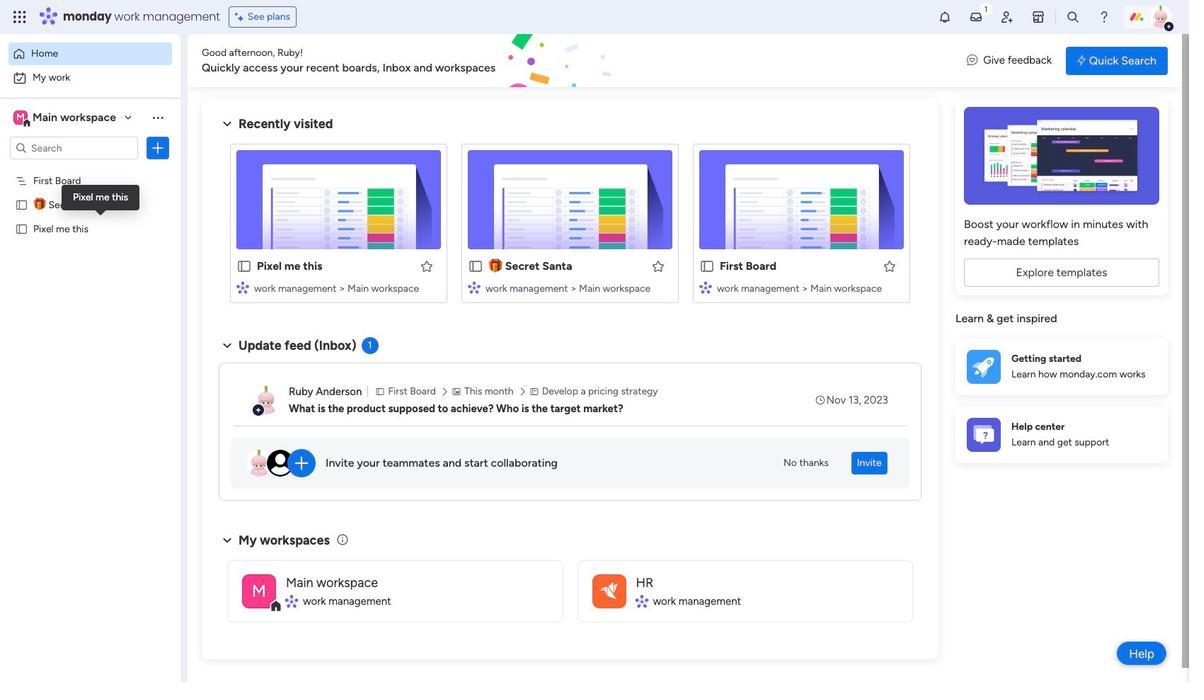 Task type: vqa. For each thing, say whether or not it's contained in the screenshot.
Add to favorites icon
yes



Task type: locate. For each thing, give the bounding box(es) containing it.
0 vertical spatial public board image
[[15, 222, 28, 235]]

1 element
[[362, 337, 379, 354]]

notifications image
[[938, 10, 953, 24]]

0 horizontal spatial public board image
[[15, 222, 28, 235]]

2 horizontal spatial public board image
[[468, 259, 484, 274]]

public board image
[[15, 222, 28, 235], [700, 259, 715, 274]]

public board image
[[15, 198, 28, 211], [237, 259, 252, 274], [468, 259, 484, 274]]

search everything image
[[1067, 10, 1081, 24]]

close recently visited image
[[219, 115, 236, 132]]

1 horizontal spatial add to favorites image
[[652, 259, 666, 273]]

0 horizontal spatial add to favorites image
[[420, 259, 434, 273]]

update feed image
[[970, 10, 984, 24]]

select product image
[[13, 10, 27, 24]]

0 horizontal spatial public board image
[[15, 198, 28, 211]]

0 vertical spatial ruby anderson image
[[1150, 6, 1173, 28]]

1 horizontal spatial ruby anderson image
[[1150, 6, 1173, 28]]

v2 user feedback image
[[968, 53, 978, 69]]

ruby anderson image
[[1150, 6, 1173, 28], [252, 386, 280, 414]]

0 vertical spatial option
[[8, 42, 172, 65]]

public board image for 2nd add to favorites icon
[[468, 259, 484, 274]]

option
[[8, 42, 172, 65], [8, 67, 172, 89], [0, 168, 181, 170]]

close update feed (inbox) image
[[219, 337, 236, 354]]

public board image for second add to favorites icon from right
[[237, 259, 252, 274]]

1 add to favorites image from the left
[[420, 259, 434, 273]]

2 vertical spatial option
[[0, 168, 181, 170]]

add to favorites image
[[883, 259, 897, 273]]

help center element
[[956, 406, 1169, 463]]

1 horizontal spatial public board image
[[237, 259, 252, 274]]

1 horizontal spatial public board image
[[700, 259, 715, 274]]

workspace image
[[13, 110, 28, 125], [242, 574, 276, 608], [592, 574, 626, 608], [601, 578, 618, 604]]

add to favorites image
[[420, 259, 434, 273], [652, 259, 666, 273]]

1 image
[[980, 1, 993, 17]]

see plans image
[[235, 9, 248, 25]]

workspace options image
[[151, 110, 165, 124]]

list box
[[0, 165, 181, 432]]

1 vertical spatial ruby anderson image
[[252, 386, 280, 414]]



Task type: describe. For each thing, give the bounding box(es) containing it.
0 horizontal spatial ruby anderson image
[[252, 386, 280, 414]]

component image
[[700, 281, 712, 294]]

workspace selection element
[[13, 109, 118, 127]]

1 vertical spatial option
[[8, 67, 172, 89]]

2 add to favorites image from the left
[[652, 259, 666, 273]]

quick search results list box
[[219, 132, 922, 320]]

help image
[[1098, 10, 1112, 24]]

getting started element
[[956, 338, 1169, 395]]

options image
[[151, 141, 165, 155]]

monday marketplace image
[[1032, 10, 1046, 24]]

templates image image
[[969, 107, 1156, 205]]

Search in workspace field
[[30, 140, 118, 156]]

1 vertical spatial public board image
[[700, 259, 715, 274]]

close my workspaces image
[[219, 532, 236, 549]]

v2 bolt switch image
[[1078, 53, 1086, 68]]

invite members image
[[1001, 10, 1015, 24]]



